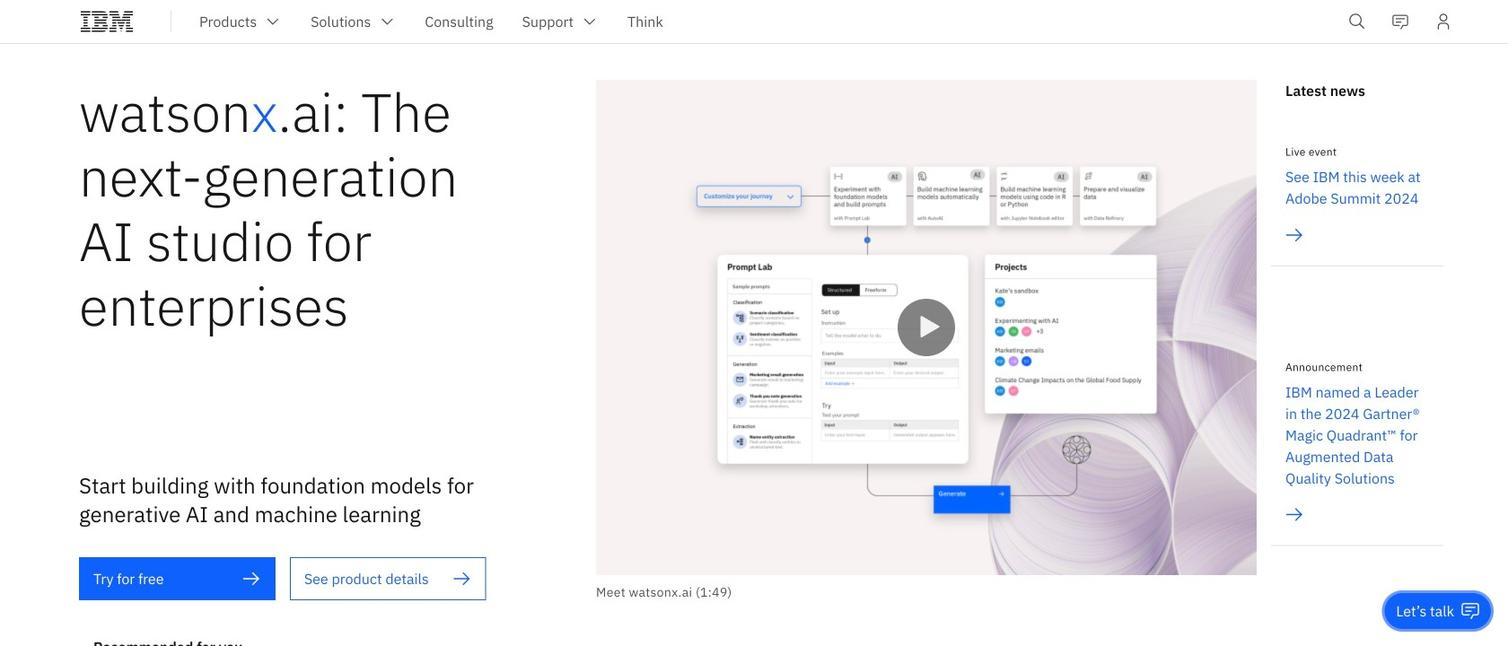 Task type: describe. For each thing, give the bounding box(es) containing it.
let's talk element
[[1397, 602, 1455, 621]]



